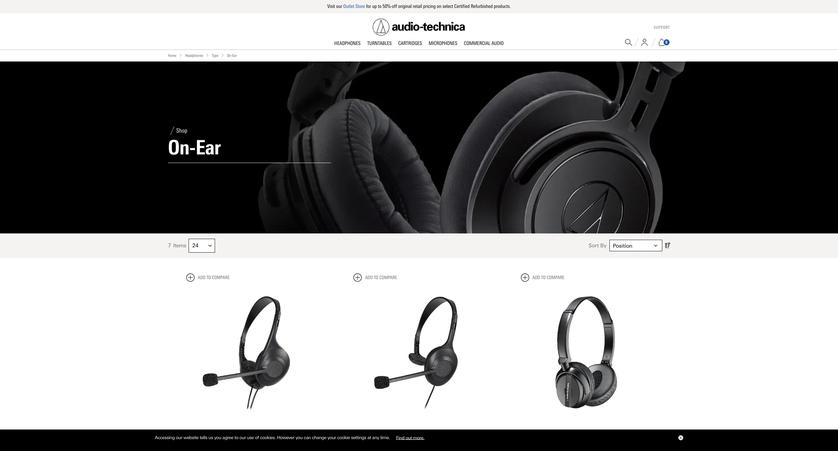 Task type: locate. For each thing, give the bounding box(es) containing it.
compare for ath 101usb "image"
[[380, 275, 397, 280]]

our left use
[[240, 435, 246, 440]]

compare for ath 102usb image
[[212, 275, 230, 280]]

add to compare
[[198, 275, 230, 280], [365, 275, 397, 280], [533, 275, 565, 280]]

2 you from the left
[[296, 435, 303, 440]]

2 add from the left
[[365, 275, 373, 280]]

up
[[373, 3, 377, 9]]

1 horizontal spatial headphones link
[[331, 40, 364, 47]]

1 vertical spatial on-
[[168, 135, 196, 159]]

on- down shop
[[168, 135, 196, 159]]

our left website
[[176, 435, 182, 440]]

headphones inside headphones link
[[335, 40, 361, 46]]

add to compare for ath anc20 image's add to compare button
[[533, 275, 565, 280]]

home
[[168, 53, 177, 58]]

cross image
[[680, 437, 682, 439]]

7
[[168, 242, 171, 249]]

add to compare for add to compare button associated with ath 102usb image
[[198, 275, 230, 280]]

breadcrumbs image right type
[[221, 53, 225, 57]]

add to compare for add to compare button corresponding to ath 101usb "image"
[[365, 275, 397, 280]]

carrat down image left "set descending direction" icon
[[655, 244, 658, 247]]

on-ear
[[227, 53, 237, 58], [168, 135, 221, 159]]

0 vertical spatial on-
[[227, 53, 232, 58]]

headphones
[[335, 40, 361, 46], [185, 53, 203, 58]]

commercial
[[464, 40, 491, 46]]

1 vertical spatial headphones
[[185, 53, 203, 58]]

carrat down image right items
[[209, 244, 212, 247]]

cartridges link
[[395, 40, 426, 47]]

1 horizontal spatial add to compare
[[365, 275, 397, 280]]

of
[[255, 435, 259, 440]]

cartridges
[[399, 40, 423, 46]]

2 horizontal spatial add to compare
[[533, 275, 565, 280]]

products.
[[494, 3, 511, 9]]

headphones link left turntables
[[331, 40, 364, 47]]

1 horizontal spatial on-ear
[[227, 53, 237, 58]]

breadcrumbs image
[[206, 53, 209, 57], [221, 53, 225, 57]]

on-ear right type
[[227, 53, 237, 58]]

any
[[373, 435, 380, 440]]

sort
[[589, 242, 599, 249]]

ath 102usb image
[[186, 287, 318, 418]]

0
[[666, 40, 668, 45]]

type link
[[212, 52, 219, 59]]

0 horizontal spatial headphones
[[185, 53, 203, 58]]

turntables link
[[364, 40, 395, 47]]

7 items
[[168, 242, 186, 249]]

commercial audio
[[464, 40, 504, 46]]

however
[[277, 435, 295, 440]]

0 vertical spatial on-ear
[[227, 53, 237, 58]]

2 add to compare from the left
[[365, 275, 397, 280]]

add to compare button for ath anc20 image
[[521, 273, 565, 282]]

audio
[[492, 40, 504, 46]]

headphones link right breadcrumbs icon in the left top of the page
[[185, 52, 203, 59]]

breadcrumbs image left type
[[206, 53, 209, 57]]

0 horizontal spatial add to compare
[[198, 275, 230, 280]]

1 compare from the left
[[212, 275, 230, 280]]

1 vertical spatial on-ear
[[168, 135, 221, 159]]

0 horizontal spatial add
[[198, 275, 206, 280]]

1 horizontal spatial carrat down image
[[655, 244, 658, 247]]

items
[[173, 242, 186, 249]]

2 horizontal spatial add
[[533, 275, 541, 280]]

1 horizontal spatial you
[[296, 435, 303, 440]]

3 compare from the left
[[547, 275, 565, 280]]

1 horizontal spatial add to compare button
[[354, 273, 397, 282]]

settings
[[351, 435, 367, 440]]

our right visit
[[337, 3, 343, 9]]

headphones link
[[331, 40, 364, 47], [185, 52, 203, 59]]

find out more.
[[397, 435, 425, 440]]

2 horizontal spatial add to compare button
[[521, 273, 565, 282]]

0 horizontal spatial headphones link
[[185, 52, 203, 59]]

change
[[312, 435, 327, 440]]

2 horizontal spatial compare
[[547, 275, 565, 280]]

add for add to compare button associated with ath 102usb image
[[198, 275, 206, 280]]

store logo image
[[373, 19, 466, 36]]

1 horizontal spatial compare
[[380, 275, 397, 280]]

0 horizontal spatial on-ear
[[168, 135, 221, 159]]

3 add to compare button from the left
[[521, 273, 565, 282]]

on- right type
[[227, 53, 232, 58]]

for
[[367, 3, 371, 9]]

1 horizontal spatial on-
[[227, 53, 232, 58]]

1 add to compare button from the left
[[186, 273, 230, 282]]

1 horizontal spatial breadcrumbs image
[[221, 53, 225, 57]]

to
[[378, 3, 382, 9], [207, 275, 211, 280], [374, 275, 379, 280], [542, 275, 546, 280], [235, 435, 239, 440]]

0 horizontal spatial on-
[[168, 135, 196, 159]]

0 vertical spatial headphones link
[[331, 40, 364, 47]]

microphones
[[429, 40, 458, 46]]

add
[[198, 275, 206, 280], [365, 275, 373, 280], [533, 275, 541, 280]]

0 horizontal spatial carrat down image
[[209, 244, 212, 247]]

1 horizontal spatial headphones
[[335, 40, 361, 46]]

3 add to compare from the left
[[533, 275, 565, 280]]

carrat down image
[[209, 244, 212, 247], [655, 244, 658, 247]]

on-ear down shop
[[168, 135, 221, 159]]

compare
[[212, 275, 230, 280], [380, 275, 397, 280], [547, 275, 565, 280]]

0 horizontal spatial add to compare button
[[186, 273, 230, 282]]

headphones right breadcrumbs icon in the left top of the page
[[185, 53, 203, 58]]

to for ath anc20 image
[[542, 275, 546, 280]]

1 horizontal spatial our
[[240, 435, 246, 440]]

on
[[437, 3, 442, 9]]

you left the can
[[296, 435, 303, 440]]

0 horizontal spatial ear
[[196, 135, 221, 159]]

1 add from the left
[[198, 275, 206, 280]]

add to compare button
[[186, 273, 230, 282], [354, 273, 397, 282], [521, 273, 565, 282]]

refurbished
[[471, 3, 493, 9]]

add for ath anc20 image's add to compare button
[[533, 275, 541, 280]]

divider line image
[[635, 38, 639, 46], [652, 38, 656, 46], [168, 127, 176, 135]]

off
[[392, 3, 397, 9]]

you right us
[[214, 435, 222, 440]]

50%-
[[383, 3, 392, 9]]

certified
[[455, 3, 470, 9]]

0 vertical spatial headphones
[[335, 40, 361, 46]]

add to compare button for ath 101usb "image"
[[354, 273, 397, 282]]

ear
[[232, 53, 237, 58], [196, 135, 221, 159]]

2 breadcrumbs image from the left
[[221, 53, 225, 57]]

1 horizontal spatial ear
[[232, 53, 237, 58]]

our
[[337, 3, 343, 9], [176, 435, 182, 440], [240, 435, 246, 440]]

2 compare from the left
[[380, 275, 397, 280]]

headphones left turntables
[[335, 40, 361, 46]]

2 add to compare button from the left
[[354, 273, 397, 282]]

0 vertical spatial ear
[[232, 53, 237, 58]]

1 horizontal spatial add
[[365, 275, 373, 280]]

0 horizontal spatial you
[[214, 435, 222, 440]]

1 carrat down image from the left
[[209, 244, 212, 247]]

1 you from the left
[[214, 435, 222, 440]]

0 horizontal spatial our
[[176, 435, 182, 440]]

more.
[[414, 435, 425, 440]]

you
[[214, 435, 222, 440], [296, 435, 303, 440]]

2 horizontal spatial our
[[337, 3, 343, 9]]

on-
[[227, 53, 232, 58], [168, 135, 196, 159]]

to for ath 101usb "image"
[[374, 275, 379, 280]]

2 horizontal spatial divider line image
[[652, 38, 656, 46]]

3 add from the left
[[533, 275, 541, 280]]

0 horizontal spatial breadcrumbs image
[[206, 53, 209, 57]]

1 add to compare from the left
[[198, 275, 230, 280]]

visit our outlet store for up to 50%-off original retail pricing on select certified refurbished products.
[[328, 3, 511, 9]]

0 horizontal spatial compare
[[212, 275, 230, 280]]



Task type: vqa. For each thing, say whether or not it's contained in the screenshot.
rightmost 'Fully'
no



Task type: describe. For each thing, give the bounding box(es) containing it.
outlet store link
[[344, 3, 365, 9]]

store
[[356, 3, 365, 9]]

view
[[570, 428, 582, 434]]

product
[[583, 428, 604, 434]]

1 horizontal spatial divider line image
[[635, 38, 639, 46]]

commercial audio link
[[461, 40, 508, 47]]

microphones link
[[426, 40, 461, 47]]

pricing
[[424, 3, 436, 9]]

set descending direction image
[[666, 241, 671, 250]]

outlet
[[344, 3, 355, 9]]

our for visit
[[337, 3, 343, 9]]

1 breadcrumbs image from the left
[[206, 53, 209, 57]]

home link
[[168, 52, 177, 59]]

select
[[443, 3, 454, 9]]

headphones for the bottommost headphones link
[[185, 53, 203, 58]]

original
[[399, 3, 412, 9]]

on ear image
[[0, 61, 839, 233]]

view product link
[[556, 424, 618, 438]]

find out more. link
[[392, 432, 430, 443]]

basket image
[[659, 39, 666, 46]]

support
[[654, 25, 671, 30]]

turntables
[[368, 40, 392, 46]]

time.
[[381, 435, 390, 440]]

1 vertical spatial headphones link
[[185, 52, 203, 59]]

2 carrat down image from the left
[[655, 244, 658, 247]]

retail
[[413, 3, 423, 9]]

us
[[209, 435, 213, 440]]

0 link
[[659, 39, 671, 46]]

agree
[[223, 435, 234, 440]]

headphones for topmost headphones link
[[335, 40, 361, 46]]

accessing
[[155, 435, 175, 440]]

magnifying glass image
[[626, 39, 633, 46]]

on- for left divider line icon
[[168, 135, 196, 159]]

to for ath 102usb image
[[207, 275, 211, 280]]

accessing our website tells us you agree to our use of cookies. however you can change your cookie settings at any time.
[[155, 435, 392, 440]]

view product
[[570, 428, 604, 434]]

ath 101usb image
[[354, 287, 485, 418]]

can
[[304, 435, 311, 440]]

use
[[247, 435, 254, 440]]

tells
[[200, 435, 208, 440]]

at
[[368, 435, 371, 440]]

sort by
[[589, 242, 607, 249]]

website
[[184, 435, 199, 440]]

type
[[212, 53, 219, 58]]

find
[[397, 435, 405, 440]]

0 horizontal spatial divider line image
[[168, 127, 176, 135]]

your
[[328, 435, 336, 440]]

1 vertical spatial ear
[[196, 135, 221, 159]]

on- for 2nd breadcrumbs image from the left
[[227, 53, 232, 58]]

visit
[[328, 3, 335, 9]]

out
[[406, 435, 412, 440]]

breadcrumbs image
[[179, 53, 183, 57]]

add for add to compare button corresponding to ath 101usb "image"
[[365, 275, 373, 280]]

support link
[[654, 25, 671, 30]]

cookies.
[[260, 435, 276, 440]]

by
[[601, 242, 607, 249]]

ath anc20 image
[[521, 287, 653, 418]]

compare for ath anc20 image
[[547, 275, 565, 280]]

cookie
[[338, 435, 350, 440]]

shop
[[176, 127, 188, 134]]

add to compare button for ath 102usb image
[[186, 273, 230, 282]]

our for accessing
[[176, 435, 182, 440]]



